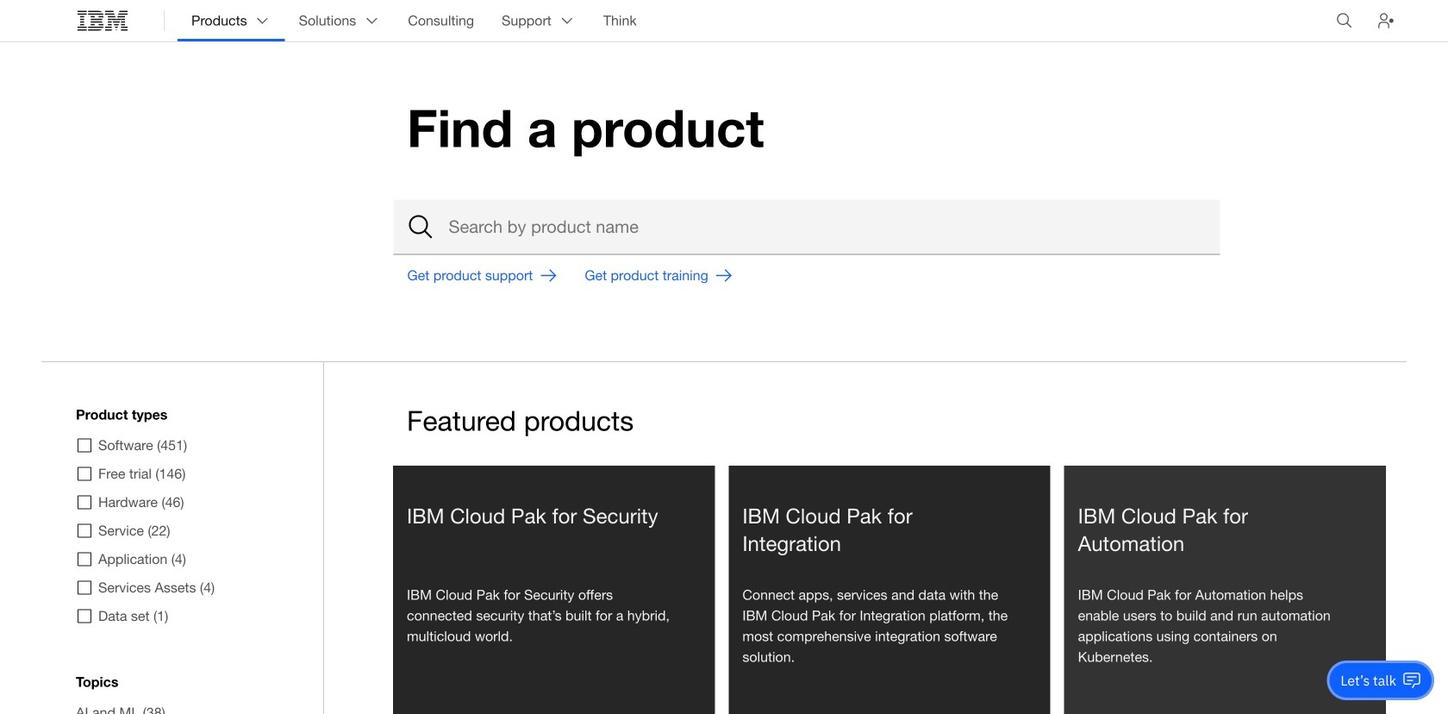 Task type: locate. For each thing, give the bounding box(es) containing it.
Search text field
[[394, 200, 1221, 255]]

search element
[[394, 200, 1221, 255]]



Task type: describe. For each thing, give the bounding box(es) containing it.
let's talk element
[[1341, 671, 1397, 690]]



